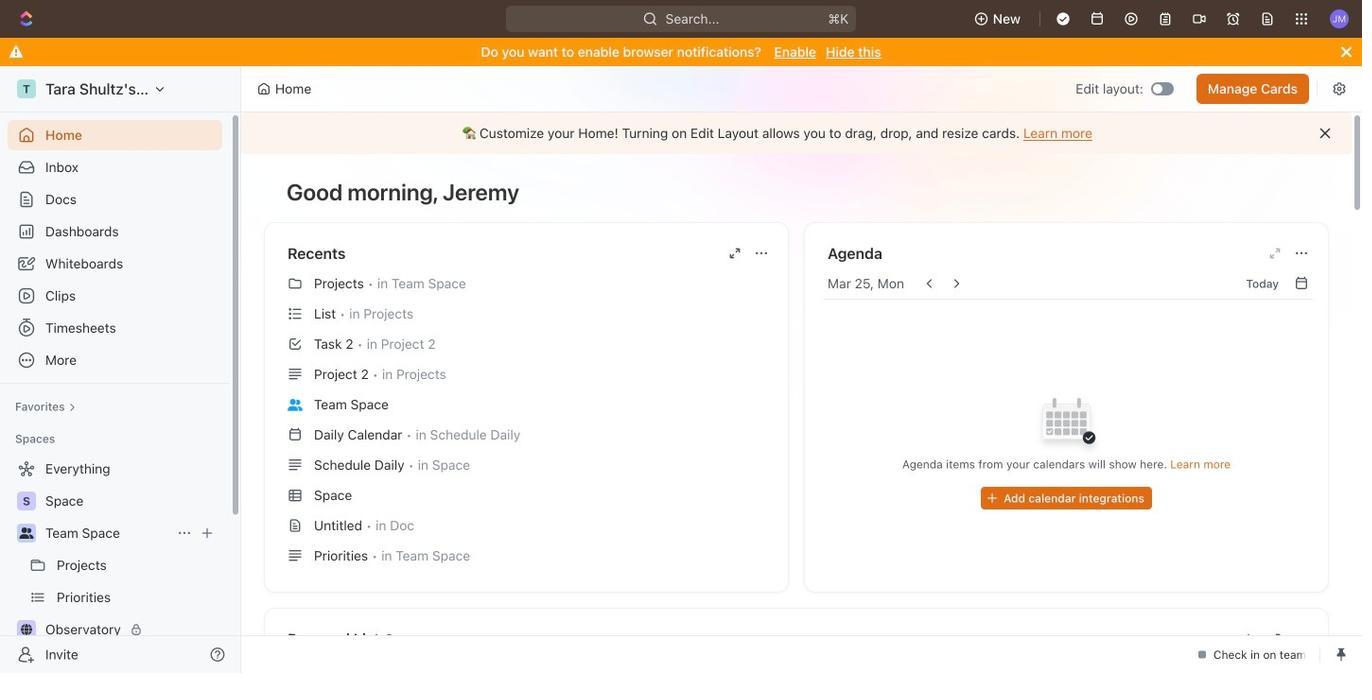 Task type: describe. For each thing, give the bounding box(es) containing it.
tree inside sidebar 'navigation'
[[8, 454, 222, 674]]



Task type: vqa. For each thing, say whether or not it's contained in the screenshot.
GLOBE image
yes



Task type: locate. For each thing, give the bounding box(es) containing it.
tree
[[8, 454, 222, 674]]

globe image
[[21, 625, 32, 636]]

alert
[[241, 113, 1352, 154]]

user group image
[[19, 528, 34, 539]]

space, , element
[[17, 492, 36, 511]]

sidebar navigation
[[0, 66, 245, 674]]

user group image
[[288, 399, 303, 411]]

tara shultz's workspace, , element
[[17, 79, 36, 98]]



